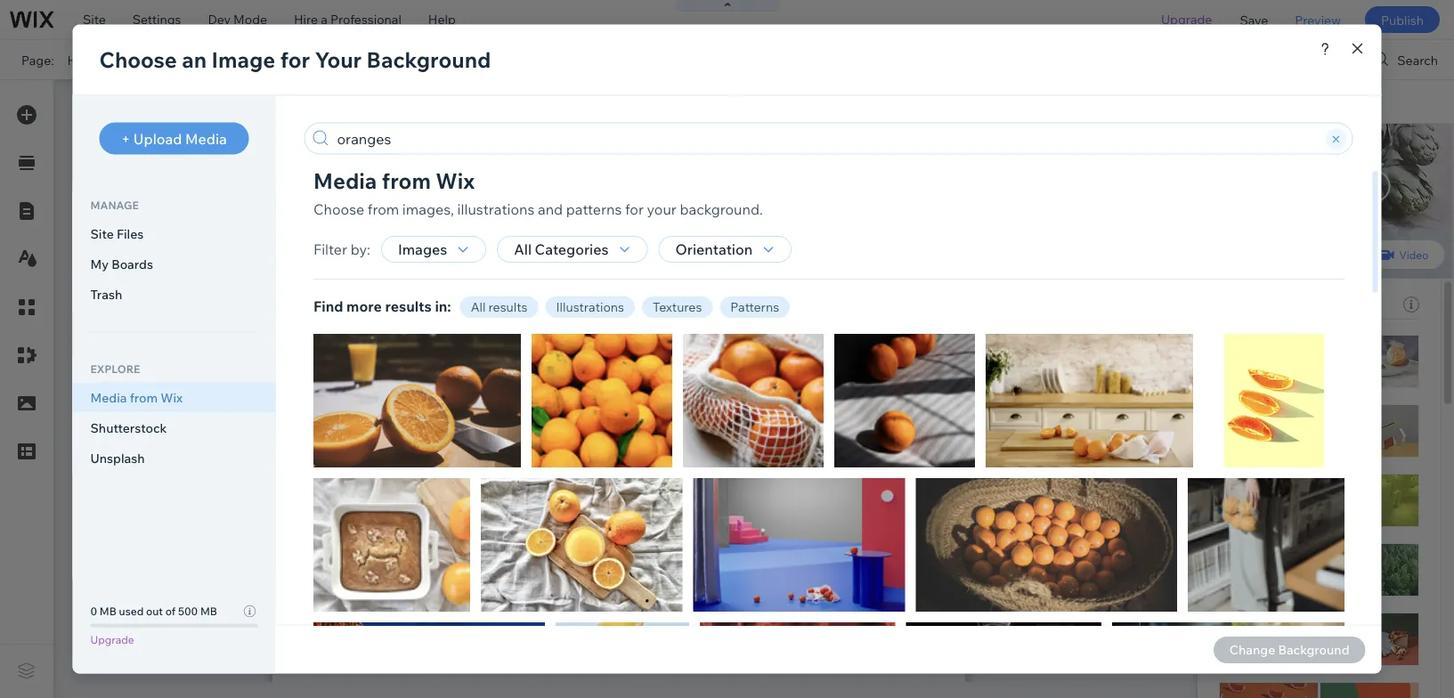 Task type: vqa. For each thing, say whether or not it's contained in the screenshot.
"Text Image Button Strip Decorative Box Gallery Menu & Anchor Contact & Forms Video & Music Interactive List Embed Code Social Payments CMS Blog Store Bookings Events Community My Designs" at the left
no



Task type: describe. For each thing, give the bounding box(es) containing it.
publish button
[[1365, 6, 1440, 33]]

professional
[[330, 12, 402, 27]]

content
[[1252, 138, 1299, 154]]

art
[[1260, 511, 1278, 527]]

1 vertical spatial background
[[1268, 402, 1338, 417]]

publish
[[1381, 12, 1424, 27]]

search button
[[1360, 40, 1454, 79]]

layout
[[1384, 138, 1423, 154]]

mode
[[233, 12, 267, 27]]

tools button
[[1275, 40, 1359, 79]]

3 change button from the top
[[1337, 445, 1399, 467]]

change for 2nd change button from the top of the page
[[1348, 340, 1388, 353]]

change for 4th change button from the bottom
[[1348, 230, 1388, 244]]

vector art
[[1219, 511, 1278, 527]]

quick
[[1219, 93, 1260, 110]]

2 change button from the top
[[1337, 336, 1399, 357]]

hire a professional
[[294, 12, 402, 27]]

settings
[[133, 12, 181, 27]]

change for second change button from the bottom of the page
[[1348, 449, 1388, 463]]

site
[[83, 12, 106, 27]]

0 vertical spatial background
[[1294, 93, 1377, 110]]

welcome to oranges
[[1231, 655, 1370, 673]]

dev
[[208, 12, 231, 27]]

dev mode
[[208, 12, 267, 27]]

a
[[321, 12, 328, 27]]

home
[[67, 52, 106, 67]]

save button
[[1227, 0, 1282, 39]]

tools
[[1313, 52, 1343, 67]]



Task type: locate. For each thing, give the bounding box(es) containing it.
change button
[[1337, 226, 1399, 248], [1337, 336, 1399, 357], [1337, 445, 1399, 467], [1337, 555, 1399, 576]]

1 vertical spatial column background
[[1219, 402, 1338, 417]]

domain
[[558, 52, 604, 67]]

to
[[1296, 655, 1310, 673]]

0 vertical spatial column background
[[1238, 93, 1377, 110]]

background
[[1294, 93, 1377, 110], [1268, 402, 1338, 417]]

oranges
[[1313, 655, 1370, 673]]

quick edit
[[1219, 93, 1290, 110]]

column background
[[1238, 93, 1377, 110], [1219, 402, 1338, 417]]

vector
[[1219, 511, 1257, 527]]

hire
[[294, 12, 318, 27]]

upgrade
[[1161, 12, 1213, 27]]

edit
[[1263, 93, 1290, 110]]

help
[[428, 12, 456, 27]]

1 vertical spatial column
[[1219, 402, 1265, 417]]

0 vertical spatial column
[[1238, 93, 1291, 110]]

preview button
[[1282, 0, 1355, 39]]

2 change from the top
[[1348, 340, 1388, 353]]

3 change from the top
[[1348, 449, 1388, 463]]

1 change button from the top
[[1337, 226, 1399, 248]]

4 change button from the top
[[1337, 555, 1399, 576]]

preview
[[1295, 12, 1341, 27]]

title
[[1219, 621, 1245, 636]]

welcome
[[1231, 655, 1293, 673]]

connect
[[477, 52, 527, 67]]

https://www.wix.com/mysite
[[306, 52, 469, 67]]

4 change from the top
[[1348, 559, 1388, 572]]

video
[[1400, 248, 1429, 261]]

change
[[1348, 230, 1388, 244], [1348, 340, 1388, 353], [1348, 449, 1388, 463], [1348, 559, 1388, 572]]

change for 1st change button from the bottom
[[1348, 559, 1388, 572]]

search
[[1398, 52, 1438, 67]]

https://www.wix.com/mysite connect your domain
[[306, 52, 604, 67]]

column
[[1238, 93, 1291, 110], [1219, 402, 1265, 417]]

1 change from the top
[[1348, 230, 1388, 244]]

your
[[529, 52, 556, 67]]

save
[[1240, 12, 1269, 27]]



